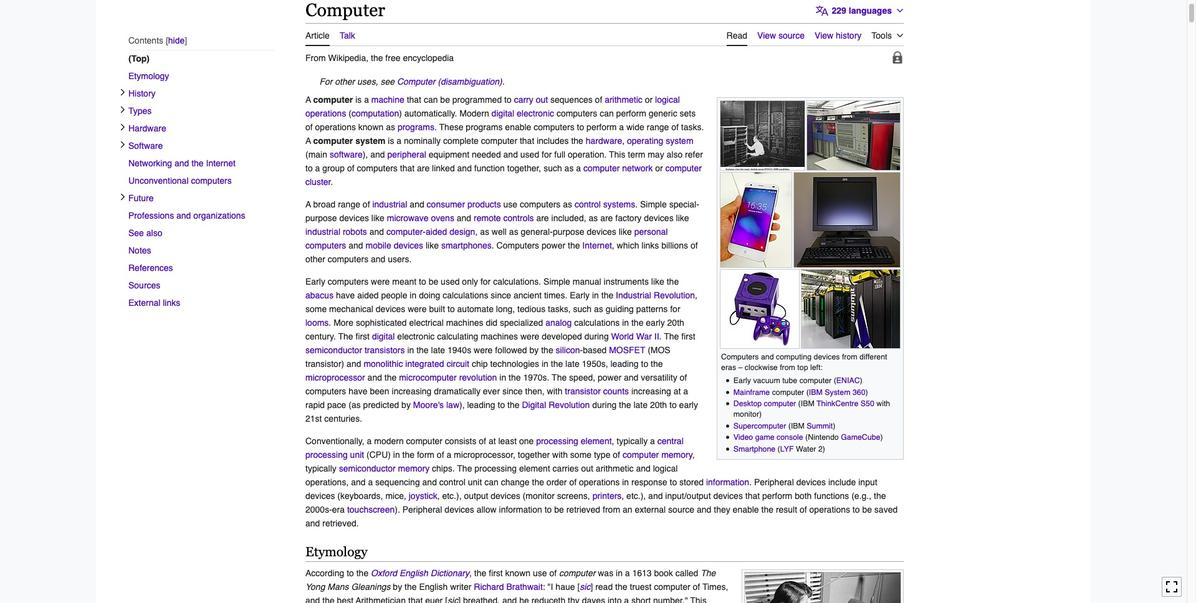 Task type: describe. For each thing, give the bounding box(es) containing it.
truest
[[630, 582, 652, 592]]

1 horizontal spatial use
[[533, 568, 547, 578]]

0 vertical spatial use
[[503, 199, 517, 209]]

the down (mos
[[651, 359, 663, 369]]

saved
[[874, 505, 898, 515]]

can inside chips. the processing element carries out arithmetic and logical operations, and a sequencing and control unit can change the order of operations in response to stored information
[[484, 477, 499, 487]]

in down meant
[[410, 290, 417, 300]]

cluster
[[305, 177, 331, 187]]

a left 1613
[[625, 568, 630, 578]]

x small image for types
[[119, 106, 127, 114]]

a up computation link
[[364, 95, 369, 104]]

1 vertical spatial known
[[505, 568, 531, 578]]

to down (monitor
[[545, 505, 552, 515]]

1 vertical spatial ),
[[459, 400, 465, 410]]

the inside digital electronic calculating machines were developed during world war ii . the first semiconductor transistors in the late 1940s were followed by the silicon -based mosfet
[[664, 331, 679, 341]]

etymology inside "computer" element
[[305, 545, 367, 560]]

leading inside monolithic integrated circuit chip technologies in the late 1950s, leading to the microprocessor and the microcomputer revolution
[[611, 359, 639, 369]]

as down the remote
[[480, 227, 489, 237]]

were down specialized
[[520, 331, 539, 341]]

revolution inside early computers were meant to be used only for calculations. simple manual instruments like the abacus have aided people in doing calculations since ancient times. early in the industrial revolution
[[654, 290, 695, 300]]

rows of large, dark computer cabinets in warehouse-like room image
[[802, 270, 900, 348]]

man replacing one vacuum tube out of hundreds in early computer image
[[721, 101, 805, 171]]

0 horizontal spatial at
[[489, 436, 496, 446]]

clockwise
[[745, 363, 778, 372]]

like down computer-aided design link
[[426, 240, 439, 250]]

machines inside digital electronic calculating machines were developed during world war ii . the first semiconductor transistors in the late 1940s were followed by the silicon -based mosfet
[[481, 331, 518, 341]]

of up chips.
[[437, 450, 444, 460]]

smartphones link
[[441, 240, 492, 250]]

0 vertical spatial element
[[581, 436, 612, 446]]

with inside in the 1970s. the speed, power and versatility of computers have been increasing dramatically ever since then, with
[[547, 386, 563, 396]]

writer
[[450, 582, 472, 592]]

to left carry
[[504, 95, 512, 104]]

contents hide
[[128, 36, 185, 46]]

touchscreen
[[347, 505, 395, 515]]

1 horizontal spatial are
[[536, 213, 549, 223]]

and inside "] read the truest computer of times, and the best arithmetician that euer  ["
[[305, 596, 320, 603]]

that inside "] read the truest computer of times, and the best arithmetician that euer  ["
[[408, 596, 423, 603]]

a inside . these programs enable computers to perform a wide range of tasks. a
[[305, 136, 311, 146]]

unconventional computers link
[[128, 172, 274, 190]]

revolution
[[459, 373, 497, 383]]

1 vertical spatial semiconductor
[[339, 464, 396, 474]]

to down the (e.g., at right
[[853, 505, 860, 515]]

purple video game console with attached controller image
[[721, 270, 799, 348]]

were up chip
[[474, 345, 493, 355]]

machine link
[[371, 95, 404, 104]]

computers inside computers can perform generic sets of operations known as
[[557, 108, 597, 118]]

0 vertical spatial digital
[[492, 108, 514, 118]]

a down operation. at the top of the page
[[576, 163, 581, 173]]

for other uses, see computer (disambiguation) .
[[319, 76, 505, 86]]

full
[[554, 149, 565, 159]]

for inside early computers were meant to be used only for calculations. simple manual instruments like the abacus have aided people in doing calculations since ancient times. early in the industrial revolution
[[481, 277, 491, 287]]

. inside . these programs enable computers to perform a wide range of tasks. a
[[434, 122, 437, 132]]

some inside , some mechanical devices were built to automate long, tedious tasks, such as guiding patterns for looms . more sophisticated electrical machines did specialized analog
[[305, 304, 327, 314]]

as down controls
[[509, 227, 518, 237]]

the inside computer system is a nominally complete computer that includes the hardware , operating system (main software ), and peripheral
[[571, 136, 583, 146]]

form
[[417, 450, 434, 460]]

at inside increasing at a rapid pace (as predicted by
[[674, 386, 681, 396]]

to inside , some mechanical devices were built to automate long, tedious tasks, such as guiding patterns for looms . more sophisticated electrical machines did specialized analog
[[448, 304, 455, 314]]

the left digital
[[507, 400, 520, 410]]

century.
[[305, 331, 336, 341]]

an
[[623, 505, 632, 515]]

programmed
[[452, 95, 502, 104]]

wide
[[626, 122, 644, 132]]

microprocessor,
[[454, 450, 515, 460]]

and inside in the 1970s. the speed, power and versatility of computers have been increasing dramatically ever since then, with
[[624, 373, 639, 383]]

computers up controls
[[520, 199, 561, 209]]

purpose inside the . simple special- purpose devices like
[[305, 213, 337, 223]]

of left industrial link
[[363, 199, 370, 209]]

factory
[[615, 213, 642, 223]]

the right read
[[615, 582, 627, 592]]

devices down the computer-
[[394, 240, 423, 250]]

calculations inside early computers were meant to be used only for calculations. simple manual instruments like the abacus have aided people in doing calculations since ancient times. early in the industrial revolution
[[443, 290, 488, 300]]

references
[[128, 263, 173, 273]]

. inside , some mechanical devices were built to automate long, tedious tasks, such as guiding patterns for looms . more sophisticated electrical machines did specialized analog
[[329, 318, 331, 328]]

0 vertical spatial power
[[542, 240, 565, 250]]

enable inside . these programs enable computers to perform a wide range of tasks. a
[[505, 122, 531, 132]]

1 vertical spatial leading
[[467, 400, 495, 410]]

0 vertical spatial or
[[645, 95, 653, 104]]

software link
[[128, 137, 274, 155]]

of inside computers can perform generic sets of operations known as
[[305, 122, 313, 132]]

0 vertical spatial internet
[[206, 159, 236, 169]]

consumer
[[427, 199, 465, 209]]

and down robots on the top left
[[349, 240, 363, 250]]

transistor counts
[[565, 386, 629, 396]]

and down equipment
[[457, 163, 472, 173]]

in right was
[[616, 568, 623, 578]]

2 system from the left
[[666, 136, 694, 146]]

uses,
[[357, 76, 378, 86]]

semiconductor link
[[305, 345, 362, 355]]

as inside computers can perform generic sets of operations known as
[[386, 122, 395, 132]]

types link
[[128, 102, 274, 120]]

2000s-
[[305, 505, 332, 515]]

processing element link
[[536, 436, 612, 446]]

by inside increasing at a rapid pace (as predicted by
[[401, 400, 411, 410]]

21st
[[305, 414, 322, 424]]

computer element
[[305, 46, 904, 603]]

guiding
[[606, 304, 634, 314]]

built
[[429, 304, 445, 314]]

. these programs enable computers to perform a wide range of tasks. a
[[305, 122, 704, 146]]

and down consumer products link
[[457, 213, 471, 223]]

general-
[[521, 227, 553, 237]]

external
[[128, 298, 160, 308]]

(e.g.,
[[852, 491, 872, 501]]

2 vertical spatial with
[[552, 450, 568, 460]]

0 vertical spatial typically
[[617, 436, 648, 446]]

the up integrated
[[417, 345, 429, 355]]

mans
[[327, 582, 349, 592]]

used inside "equipment needed and used for full operation. this term may also refer to a group of computers that are linked and function together, such as a"
[[520, 149, 539, 159]]

be inside early computers were meant to be used only for calculations. simple manual instruments like the abacus have aided people in doing calculations since ancient times. early in the industrial revolution
[[429, 277, 438, 287]]

electronic inside digital electronic calculating machines were developed during world war ii . the first semiconductor transistors in the late 1940s were followed by the silicon -based mosfet
[[397, 331, 435, 341]]

1 horizontal spatial from
[[780, 363, 795, 372]]

abacus link
[[305, 290, 334, 300]]

and up microwave ovens link
[[410, 199, 424, 209]]

a for a computer is a machine that can be programmed to carry out sequences of arithmetic or
[[305, 95, 311, 104]]

needed
[[472, 149, 501, 159]]

be up the ( computation ) automatically. modern digital electronic
[[440, 95, 450, 104]]

the up richard
[[474, 568, 486, 578]]

for inside , some mechanical devices were built to automate long, tedious tasks, such as guiding patterns for looms . more sophisticated electrical machines did specialized analog
[[670, 304, 680, 314]]

have inside in the 1970s. the speed, power and versatility of computers have been increasing dramatically ever since then, with
[[349, 386, 368, 396]]

logical inside chips. the processing element carries out arithmetic and logical operations, and a sequencing and control unit can change the order of operations in response to stored information
[[653, 464, 678, 474]]

power inside in the 1970s. the speed, power and versatility of computers have been increasing dramatically ever since then, with
[[598, 373, 622, 383]]

(top)
[[128, 54, 150, 64]]

instruments
[[604, 277, 649, 287]]

semiconductor memory link
[[339, 464, 430, 474]]

industrial
[[616, 290, 651, 300]]

(keyboards,
[[337, 491, 383, 501]]

retrieved
[[566, 505, 600, 515]]

the inside the yong mans gleanings
[[701, 568, 716, 578]]

view for view history
[[815, 30, 834, 40]]

processing inside the central processing unit
[[305, 450, 348, 460]]

a broad range of industrial and consumer products use computers as control systems
[[305, 199, 635, 209]]

touchscreen link
[[347, 505, 395, 515]]

range inside . these programs enable computers to perform a wide range of tasks. a
[[647, 122, 669, 132]]

page semi-protected image
[[891, 51, 904, 63]]

stored
[[679, 477, 704, 487]]

. inside note
[[502, 76, 505, 86]]

and up the joystick link
[[422, 477, 437, 487]]

(mos
[[648, 345, 671, 355]]

microwave ovens and remote controls are included, as are factory devices like industrial robots and computer-aided design , as well as general-purpose devices like
[[305, 213, 689, 237]]

view for view source
[[757, 30, 776, 40]]

mainframe
[[734, 387, 770, 397]]

0 horizontal spatial computers
[[497, 240, 539, 250]]

sequencing
[[375, 477, 420, 487]]

as inside "equipment needed and used for full operation. this term may also refer to a group of computers that are linked and function together, such as a"
[[564, 163, 574, 173]]

"i
[[548, 582, 553, 592]]

information link
[[706, 477, 749, 487]]

late inside monolithic integrated circuit chip technologies in the late 1950s, leading to the microprocessor and the microcomputer revolution
[[565, 359, 580, 369]]

1 etc.), from the left
[[442, 491, 462, 501]]

, inside , some mechanical devices were built to automate long, tedious tasks, such as guiding patterns for looms . more sophisticated electrical machines did specialized analog
[[695, 290, 697, 300]]

together,
[[507, 163, 541, 173]]

2)
[[818, 444, 825, 454]]

ii
[[654, 331, 659, 341]]

1 horizontal spatial industrial
[[372, 199, 407, 209]]

229 languages
[[832, 6, 892, 15]]

allow
[[477, 505, 497, 515]]

computers inside . these programs enable computers to perform a wide range of tasks. a
[[534, 122, 575, 132]]

and up response
[[636, 464, 651, 474]]

the left free
[[371, 53, 383, 63]]

1 vertical spatial revolution
[[549, 400, 590, 410]]

, inside ', typically'
[[693, 450, 695, 460]]

1 horizontal spatial early
[[570, 290, 590, 300]]

early inside calculations in the early 20th century. the first
[[646, 318, 665, 328]]

0 vertical spatial english
[[400, 568, 428, 578]]

devices up the 2000s-
[[305, 491, 335, 501]]

be down the (e.g., at right
[[862, 505, 872, 515]]

and down the 2000s-
[[305, 518, 320, 528]]

gamecube link
[[841, 433, 880, 442]]

out inside chips. the processing element carries out arithmetic and logical operations, and a sequencing and control unit can change the order of operations in response to stored information
[[581, 464, 593, 474]]

like down special-
[[676, 213, 689, 223]]

in inside calculations in the early 20th century. the first
[[622, 318, 629, 328]]

devices up internet link
[[587, 227, 616, 237]]

devices down change
[[491, 491, 520, 501]]

as up included,
[[563, 199, 572, 209]]

perform for input/output
[[762, 491, 792, 501]]

video game console link
[[734, 433, 803, 442]]

that inside computer system is a nominally complete computer that includes the hardware , operating system (main software ), and peripheral
[[520, 136, 534, 146]]

. down well at top left
[[492, 240, 494, 250]]

response
[[631, 477, 667, 487]]

( computation ) automatically. modern digital electronic
[[346, 108, 554, 118]]

calculations inside calculations in the early 20th century. the first
[[574, 318, 620, 328]]

1 vertical spatial english
[[419, 582, 448, 592]]

0 vertical spatial (ibm
[[798, 399, 815, 408]]

read link
[[727, 23, 747, 46]]

semiconductor memory
[[339, 464, 430, 474]]

the down oxford english dictionary link
[[405, 582, 417, 592]]

predicted
[[363, 400, 399, 410]]

aided inside the microwave ovens and remote controls are included, as are factory devices like industrial robots and computer-aided design , as well as general-purpose devices like
[[426, 227, 447, 237]]

(main
[[305, 149, 327, 159]]

computers inside "computers and computing devices from different eras – clockwise from top left:"
[[721, 352, 759, 361]]

and left they
[[697, 505, 711, 515]]

computer system is a nominally complete computer that includes the hardware , operating system (main software ), and peripheral
[[305, 136, 694, 159]]

digital inside digital electronic calculating machines were developed during world war ii . the first semiconductor transistors in the late 1940s were followed by the silicon -based mosfet
[[372, 331, 395, 341]]

devices up personal
[[644, 213, 674, 223]]

2 horizontal spatial are
[[600, 213, 613, 223]]

like up which
[[619, 227, 632, 237]]

in inside digital electronic calculating machines were developed during world war ii . the first semiconductor transistors in the late 1940s were followed by the silicon -based mosfet
[[407, 345, 414, 355]]

were inside early computers were meant to be used only for calculations. simple manual instruments like the abacus have aided people in doing calculations since ancient times. early in the industrial revolution
[[371, 277, 390, 287]]

a up the (cpu)
[[367, 436, 372, 446]]

1 horizontal spatial electronic
[[517, 108, 554, 118]]

0 vertical spatial from
[[842, 352, 857, 361]]

also inside "equipment needed and used for full operation. this term may also refer to a group of computers that are linked and function together, such as a"
[[667, 149, 683, 159]]

silicon
[[556, 345, 580, 355]]

to inside chips. the processing element carries out arithmetic and logical operations, and a sequencing and control unit can change the order of operations in response to stored information
[[670, 477, 677, 487]]

view history link
[[815, 23, 862, 45]]

that down for other uses, see computer (disambiguation) .
[[407, 95, 421, 104]]

from inside ). peripheral devices allow information to be retrieved from an external source and they enable the result of operations to be saved and retrieved.
[[603, 505, 620, 515]]

to down ever
[[498, 400, 505, 410]]

of up "i
[[549, 568, 557, 578]]

for inside "equipment needed and used for full operation. this term may also refer to a group of computers that are linked and function together, such as a"
[[542, 149, 552, 159]]

digital link
[[372, 331, 395, 341]]

0 horizontal spatial range
[[338, 199, 360, 209]]

logical inside logical operations
[[655, 95, 680, 104]]

conventionally,
[[305, 436, 364, 446]]

x small image
[[119, 89, 127, 96]]

devices up the both at the right of the page
[[796, 477, 826, 487]]

1 horizontal spatial [
[[577, 582, 580, 592]]

the inside chips. the processing element carries out arithmetic and logical operations, and a sequencing and control unit can change the order of operations in response to stored information
[[457, 464, 472, 474]]

computers inside "equipment needed and used for full operation. this term may also refer to a group of computers that are linked and function together, such as a"
[[357, 163, 398, 173]]

in down modern
[[393, 450, 400, 460]]

. inside the . simple special- purpose devices like
[[635, 199, 638, 209]]

1 horizontal spatial some
[[570, 450, 592, 460]]

internet inside "computer" element
[[582, 240, 612, 250]]

the up guiding
[[601, 290, 614, 300]]

element inside chips. the processing element carries out arithmetic and logical operations, and a sequencing and control unit can change the order of operations in response to stored information
[[519, 464, 550, 474]]

–
[[738, 363, 743, 372]]

richard brathwait link
[[474, 582, 543, 592]]

a human computer. image
[[744, 572, 901, 603]]

the down 'monolithic'
[[384, 373, 397, 383]]

programs inside . these programs enable computers to perform a wide range of tasks. a
[[466, 122, 503, 132]]

the up gleanings
[[356, 568, 369, 578]]

history
[[836, 30, 862, 40]]

sophisticated
[[356, 318, 407, 328]]

one
[[519, 436, 534, 446]]

of inside . these programs enable computers to perform a wide range of tasks. a
[[672, 122, 679, 132]]

be down screens, at bottom
[[554, 505, 564, 515]]

talk link
[[340, 23, 355, 45]]

of right type
[[613, 450, 620, 460]]

language progressive image
[[816, 4, 828, 17]]

to up mans
[[347, 568, 354, 578]]

encyclopedia
[[403, 53, 454, 63]]

as down control systems link
[[589, 213, 598, 223]]

modern
[[460, 108, 489, 118]]

the inside networking and the internet link
[[191, 159, 204, 169]]

digital electronic link
[[492, 108, 554, 118]]

the left form
[[402, 450, 415, 460]]

also inside see also link
[[146, 228, 162, 238]]

computer inside computer cluster
[[665, 163, 702, 173]]

in inside chips. the processing element carries out arithmetic and logical operations, and a sequencing and control unit can change the order of operations in response to stored information
[[622, 477, 629, 487]]

since inside in the 1970s. the speed, power and versatility of computers have been increasing dramatically ever since then, with
[[502, 386, 523, 396]]

1 vertical spatial memory
[[398, 464, 430, 474]]

microprocessor
[[305, 373, 365, 383]]

tube
[[782, 376, 797, 385]]

is for system
[[388, 136, 394, 146]]

, some mechanical devices were built to automate long, tedious tasks, such as guiding patterns for looms . more sophisticated electrical machines did specialized analog
[[305, 290, 697, 328]]

1 system from the left
[[355, 136, 385, 146]]

1 vertical spatial or
[[655, 163, 663, 173]]

used inside early computers were meant to be used only for calculations. simple manual instruments like the abacus have aided people in doing calculations since ancient times. early in the industrial revolution
[[441, 277, 460, 287]]

devices inside ). peripheral devices allow information to be retrieved from an external source and they enable the result of operations to be saved and retrieved.
[[445, 505, 474, 515]]

0 vertical spatial processing
[[536, 436, 578, 446]]

computer inside note
[[397, 76, 435, 86]]

in inside in the 1970s. the speed, power and versatility of computers have been increasing dramatically ever since then, with
[[499, 373, 506, 383]]

calculations in the early 20th century. the first
[[305, 318, 684, 341]]

of inside , which links billions of other computers and users.
[[691, 240, 698, 250]]

simple inside early computers were meant to be used only for calculations. simple manual instruments like the abacus have aided people in doing calculations since ancient times. early in the industrial revolution
[[544, 277, 570, 287]]

computers down networking and the internet link
[[191, 176, 232, 186]]

0 horizontal spatial out
[[536, 95, 548, 104]]

vacuum
[[753, 376, 780, 385]]

computation link
[[352, 108, 399, 118]]

0 horizontal spatial etymology
[[128, 71, 169, 81]]



Task type: locate. For each thing, give the bounding box(es) containing it.
oxford english dictionary link
[[371, 568, 469, 578]]

1 vertical spatial aided
[[357, 290, 379, 300]]

equipment needed and used for full operation. this term may also refer to a group of computers that are linked and function together, such as a
[[305, 149, 703, 173]]

1 vertical spatial computer
[[397, 76, 435, 86]]

term
[[628, 149, 645, 159]]

1 vertical spatial since
[[502, 386, 523, 396]]

1 vertical spatial during
[[592, 400, 617, 410]]

perform inside . these programs enable computers to perform a wide range of tasks. a
[[587, 122, 617, 132]]

1 vertical spatial with
[[877, 399, 890, 408]]

leading down ever
[[467, 400, 495, 410]]

also right the may
[[667, 149, 683, 159]]

1 vertical spatial late
[[565, 359, 580, 369]]

semiconductor down the (cpu)
[[339, 464, 396, 474]]

operations down functions
[[809, 505, 850, 515]]

the inside calculations in the early 20th century. the first
[[338, 331, 353, 341]]

hardware
[[128, 124, 166, 134]]

2 etc.), from the left
[[627, 491, 646, 501]]

computer up talk link
[[305, 0, 385, 20]]

professions and organizations link
[[128, 207, 274, 225]]

1 programs from the left
[[398, 122, 434, 132]]

0 vertical spatial by
[[530, 345, 539, 355]]

2 vertical spatial early
[[734, 376, 751, 385]]

world war ii link
[[611, 331, 659, 341]]

0 horizontal spatial peripheral
[[402, 505, 442, 515]]

(cpu) in the form of a microprocessor, together with some type of computer memory
[[364, 450, 693, 460]]

unit inside chips. the processing element carries out arithmetic and logical operations, and a sequencing and control unit can change the order of operations in response to stored information
[[468, 477, 482, 487]]

console
[[777, 433, 803, 442]]

range up the operating system link
[[647, 122, 669, 132]]

this
[[609, 149, 625, 159]]

increasing inside increasing at a rapid pace (as predicted by
[[631, 386, 671, 396]]

and up together, at top
[[503, 149, 518, 159]]

and inside (mos transistor) and
[[347, 359, 361, 369]]

20th inside during the late 20th to early 21st centuries.
[[650, 400, 667, 410]]

enable
[[505, 122, 531, 132], [733, 505, 759, 515]]

0 vertical spatial machines
[[446, 318, 483, 328]]

1 horizontal spatial is
[[388, 136, 394, 146]]

late inside during the late 20th to early 21st centuries.
[[634, 400, 648, 410]]

such inside , some mechanical devices were built to automate long, tedious tasks, such as guiding patterns for looms . more sophisticated electrical machines did specialized analog
[[573, 304, 592, 314]]

1 a from the top
[[305, 95, 311, 104]]

to inside early computers were meant to be used only for calculations. simple manual instruments like the abacus have aided people in doing calculations since ancient times. early in the industrial revolution
[[419, 277, 426, 287]]

perform inside , etc.), and input/output devices that perform both functions (e.g., the 2000s-era
[[762, 491, 792, 501]]

like inside the . simple special- purpose devices like
[[371, 213, 385, 223]]

and up microprocessor
[[347, 359, 361, 369]]

computers inside personal computers
[[305, 240, 346, 250]]

a inside chips. the processing element carries out arithmetic and logical operations, and a sequencing and control unit can change the order of operations in response to stored information
[[368, 477, 373, 487]]

1 vertical spatial industrial
[[305, 227, 340, 237]]

and
[[370, 149, 385, 159], [503, 149, 518, 159], [174, 159, 189, 169], [457, 163, 472, 173], [410, 199, 424, 209], [176, 211, 191, 221], [457, 213, 471, 223], [369, 227, 384, 237], [349, 240, 363, 250], [371, 254, 385, 264], [761, 352, 774, 361], [347, 359, 361, 369], [368, 373, 382, 383], [624, 373, 639, 383], [636, 464, 651, 474], [351, 477, 366, 487], [422, 477, 437, 487], [648, 491, 663, 501], [697, 505, 711, 515], [305, 518, 320, 528], [305, 596, 320, 603]]

typically up operations,
[[305, 464, 336, 474]]

by left moore's
[[401, 400, 411, 410]]

simple up times.
[[544, 277, 570, 287]]

the up operation. at the top of the page
[[571, 136, 583, 146]]

0 horizontal spatial internet
[[206, 159, 236, 169]]

0 horizontal spatial programs
[[398, 122, 434, 132]]

, inside the microwave ovens and remote controls are included, as are factory devices like industrial robots and computer-aided design , as well as general-purpose devices like
[[475, 227, 478, 237]]

the left internet link
[[568, 240, 580, 250]]

1 horizontal spatial digital
[[492, 108, 514, 118]]

and up unconventional computers
[[174, 159, 189, 169]]

such inside "equipment needed and used for full operation. this term may also refer to a group of computers that are linked and function together, such as a"
[[544, 163, 562, 173]]

versatility
[[641, 373, 677, 383]]

processing up together in the bottom left of the page
[[536, 436, 578, 446]]

0 horizontal spatial aided
[[357, 290, 379, 300]]

in the 1970s. the speed, power and versatility of computers have been increasing dramatically ever since then, with
[[305, 373, 687, 396]]

hide button
[[166, 36, 187, 46]]

0 horizontal spatial use
[[503, 199, 517, 209]]

carry
[[514, 95, 533, 104]]

0 horizontal spatial leading
[[467, 400, 495, 410]]

black desktop computer with monitor on top and keyboard in front image
[[794, 172, 900, 268]]

1 horizontal spatial other
[[335, 76, 355, 86]]

typically up computer memory link
[[617, 436, 648, 446]]

s50
[[861, 399, 874, 408]]

perform
[[616, 108, 646, 118], [587, 122, 617, 132], [762, 491, 792, 501]]

( inside supercomputer (ibm summit ) video game console (nintendo gamecube ) smartphone ( lyf water 2)
[[778, 444, 780, 454]]

1 horizontal spatial or
[[655, 163, 663, 173]]

mobile
[[366, 240, 391, 250]]

computers up –
[[721, 352, 759, 361]]

to inside . these programs enable computers to perform a wide range of tasks. a
[[577, 122, 584, 132]]

can up automatically. on the left top of page
[[424, 95, 438, 104]]

processing inside chips. the processing element carries out arithmetic and logical operations, and a sequencing and control unit can change the order of operations in response to stored information
[[475, 464, 517, 474]]

and inside computer system is a nominally complete computer that includes the hardware , operating system (main software ), and peripheral
[[370, 149, 385, 159]]

other
[[335, 76, 355, 86], [305, 254, 325, 264]]

2 vertical spatial late
[[634, 400, 648, 410]]

since up long,
[[491, 290, 511, 300]]

as
[[386, 122, 395, 132], [564, 163, 574, 173], [563, 199, 572, 209], [589, 213, 598, 223], [480, 227, 489, 237], [509, 227, 518, 237], [594, 304, 603, 314]]

1 horizontal spatial source
[[779, 30, 805, 40]]

3 x small image from the top
[[119, 141, 127, 149]]

some
[[305, 304, 327, 314], [570, 450, 592, 460]]

system down tasks. at the right top
[[666, 136, 694, 146]]

1 x small image from the top
[[119, 106, 127, 114]]

a up chips.
[[447, 450, 451, 460]]

in inside monolithic integrated circuit chip technologies in the late 1950s, leading to the microprocessor and the microcomputer revolution
[[542, 359, 548, 369]]

2 x small image from the top
[[119, 124, 127, 131]]

of right versatility
[[680, 373, 687, 383]]

2 programs from the left
[[466, 122, 503, 132]]

digital
[[522, 400, 546, 410]]

smartphone with rainbow-like display held in a hand image
[[721, 172, 792, 267]]

in down manual
[[592, 290, 599, 300]]

operations inside ). peripheral devices allow information to be retrieved from an external source and they enable the result of operations to be saved and retrieved.
[[809, 505, 850, 515]]

the up world war ii link
[[631, 318, 644, 328]]

references link
[[128, 260, 274, 277]]

the right chips.
[[457, 464, 472, 474]]

0 vertical spatial some
[[305, 304, 327, 314]]

and down mobile
[[371, 254, 385, 264]]

1 vertical spatial calculations
[[574, 318, 620, 328]]

0 horizontal spatial [
[[445, 596, 448, 603]]

were
[[371, 277, 390, 287], [408, 304, 427, 314], [520, 331, 539, 341], [474, 345, 493, 355]]

1 horizontal spatial first
[[489, 568, 503, 578]]

a up computer memory link
[[650, 436, 655, 446]]

early for early vacuum tube computer ( eniac ) mainframe computer ( ibm system 360 )
[[734, 376, 751, 385]]

moore's
[[413, 400, 444, 410]]

the down silicon
[[551, 359, 563, 369]]

1 vertical spatial element
[[519, 464, 550, 474]]

of up microprocessor,
[[479, 436, 486, 446]]

0 horizontal spatial view
[[757, 30, 776, 40]]

1 increasing from the left
[[392, 386, 432, 396]]

1 vertical spatial unit
[[468, 477, 482, 487]]

0 horizontal spatial purpose
[[305, 213, 337, 223]]

unit inside the central processing unit
[[350, 450, 364, 460]]

0 horizontal spatial element
[[519, 464, 550, 474]]

0 vertical spatial information
[[706, 477, 749, 487]]

called
[[676, 568, 698, 578]]

computer cluster
[[305, 163, 702, 187]]

then,
[[525, 386, 545, 396]]

1 vertical spatial purpose
[[553, 227, 584, 237]]

0 horizontal spatial unit
[[350, 450, 364, 460]]

view right read
[[757, 30, 776, 40]]

increasing
[[392, 386, 432, 396], [631, 386, 671, 396]]

early inside during the late 20th to early 21st centuries.
[[679, 400, 698, 410]]

4 x small image from the top
[[119, 193, 127, 201]]

computer inside "] read the truest computer of times, and the best arithmetician that euer  ["
[[654, 582, 690, 592]]

1 horizontal spatial etymology
[[305, 545, 367, 560]]

logical up generic
[[655, 95, 680, 104]]

1 vertical spatial digital
[[372, 331, 395, 341]]

source down input/output
[[668, 505, 694, 515]]

early up ii
[[646, 318, 665, 328]]

or down the may
[[655, 163, 663, 173]]

sequences
[[550, 95, 593, 104]]

0 vertical spatial with
[[547, 386, 563, 396]]

input/output
[[665, 491, 711, 501]]

enable inside ). peripheral devices allow information to be retrieved from an external source and they enable the result of operations to be saved and retrieved.
[[733, 505, 759, 515]]

a inside increasing at a rapid pace (as predicted by
[[683, 386, 688, 396]]

computers inside in the 1970s. the speed, power and versatility of computers have been increasing dramatically ever since then, with
[[305, 386, 346, 396]]

were inside , some mechanical devices were built to automate long, tedious tasks, such as guiding patterns for looms . more sophisticated electrical machines did specialized analog
[[408, 304, 427, 314]]

operations inside chips. the processing element carries out arithmetic and logical operations, and a sequencing and control unit can change the order of operations in response to stored information
[[579, 477, 620, 487]]

equipment
[[429, 149, 469, 159]]

(cpu)
[[367, 450, 391, 460]]

have
[[336, 290, 355, 300], [349, 386, 368, 396]]

information up they
[[706, 477, 749, 487]]

in left response
[[622, 477, 629, 487]]

0 horizontal spatial computer
[[305, 0, 385, 20]]

that inside "equipment needed and used for full operation. this term may also refer to a group of computers that are linked and function together, such as a"
[[400, 163, 415, 173]]

article
[[305, 30, 330, 40]]

0 horizontal spatial system
[[355, 136, 385, 146]]

1 horizontal spatial control
[[575, 199, 601, 209]]

1 vertical spatial for
[[481, 277, 491, 287]]

computers up mechanical at the left of page
[[328, 277, 368, 287]]

2 horizontal spatial first
[[681, 331, 695, 341]]

view source link
[[757, 23, 805, 45]]

1 horizontal spatial element
[[581, 436, 612, 446]]

for
[[542, 149, 552, 159], [481, 277, 491, 287], [670, 304, 680, 314]]

0 vertical spatial revolution
[[654, 290, 695, 300]]

2 vertical spatial perform
[[762, 491, 792, 501]]

conventionally, a modern computer consists of at least one processing element , typically a
[[305, 436, 657, 446]]

x small image for future
[[119, 193, 127, 201]]

programs down modern
[[466, 122, 503, 132]]

0 horizontal spatial such
[[544, 163, 562, 173]]

of left the arithmetic link
[[595, 95, 602, 104]]

during inside during the late 20th to early 21st centuries.
[[592, 400, 617, 410]]

sources link
[[128, 277, 274, 294]]

1 vertical spatial (ibm
[[788, 421, 805, 431]]

20th inside calculations in the early 20th century. the first
[[667, 318, 684, 328]]

developed
[[542, 331, 582, 341]]

0 horizontal spatial for
[[481, 277, 491, 287]]

is down uses,
[[355, 95, 362, 104]]

]
[[591, 582, 593, 592]]

purpose down included,
[[553, 227, 584, 237]]

fullscreen image
[[1166, 581, 1178, 594]]

0 vertical spatial logical
[[655, 95, 680, 104]]

internet down software link
[[206, 159, 236, 169]]

, inside computer system is a nominally complete computer that includes the hardware , operating system (main software ), and peripheral
[[622, 136, 625, 146]]

late inside digital electronic calculating machines were developed during world war ii . the first semiconductor transistors in the late 1940s were followed by the silicon -based mosfet
[[431, 345, 445, 355]]

are inside "equipment needed and used for full operation. this term may also refer to a group of computers that are linked and function together, such as a"
[[417, 163, 430, 173]]

x small image for hardware
[[119, 124, 127, 131]]

links down personal
[[642, 240, 659, 250]]

computers inside early computers were meant to be used only for calculations. simple manual instruments like the abacus have aided people in doing calculations since ancient times. early in the industrial revolution
[[328, 277, 368, 287]]

0 horizontal spatial information
[[499, 505, 542, 515]]

1 horizontal spatial for
[[542, 149, 552, 159]]

1 vertical spatial a
[[305, 136, 311, 146]]

computers down peripheral link
[[357, 163, 398, 173]]

(monitor
[[523, 491, 555, 501]]

haue
[[556, 582, 575, 592]]

devices inside , etc.), and input/output devices that perform both functions (e.g., the 2000s-era
[[713, 491, 743, 501]]

and down future link
[[176, 211, 191, 221]]

that down peripheral link
[[400, 163, 415, 173]]

. down automatically. on the left top of page
[[434, 122, 437, 132]]

increasing at a rapid pace (as predicted by
[[305, 386, 688, 410]]

view source
[[757, 30, 805, 40]]

a inside . these programs enable computers to perform a wide range of tasks. a
[[619, 122, 624, 132]]

etymology up according
[[305, 545, 367, 560]]

tools
[[872, 30, 892, 40]]

(nintendo
[[805, 433, 839, 442]]

early computers were meant to be used only for calculations. simple manual instruments like the abacus have aided people in doing calculations since ancient times. early in the industrial revolution
[[305, 277, 695, 300]]

source inside ). peripheral devices allow information to be retrieved from an external source and they enable the result of operations to be saved and retrieved.
[[668, 505, 694, 515]]

known up brathwait
[[505, 568, 531, 578]]

during up based
[[585, 331, 609, 341]]

digital
[[492, 108, 514, 118], [372, 331, 395, 341]]

devices inside the . simple special- purpose devices like
[[339, 213, 369, 223]]

use up remote controls link
[[503, 199, 517, 209]]

a for a broad range of industrial and consumer products use computers as control systems
[[305, 199, 311, 209]]

0 horizontal spatial control
[[439, 477, 466, 487]]

machines down did
[[481, 331, 518, 341]]

to down versatility
[[669, 400, 677, 410]]

that inside , etc.), and input/output devices that perform both functions (e.g., the 2000s-era
[[745, 491, 760, 501]]

the down mans
[[322, 596, 335, 603]]

note containing for other uses, see
[[305, 75, 904, 88]]

early for early computers were meant to be used only for calculations. simple manual instruments like the abacus have aided people in doing calculations since ancient times. early in the industrial revolution
[[305, 277, 325, 287]]

links inside , which links billions of other computers and users.
[[642, 240, 659, 250]]

0 vertical spatial unit
[[350, 450, 364, 460]]

arithmetic inside chips. the processing element carries out arithmetic and logical operations, and a sequencing and control unit can change the order of operations in response to stored information
[[596, 464, 634, 474]]

english up euer
[[419, 582, 448, 592]]

0 vertical spatial late
[[431, 345, 445, 355]]

war
[[636, 331, 652, 341]]

0 vertical spatial have
[[336, 290, 355, 300]]

element
[[581, 436, 612, 446], [519, 464, 550, 474]]

1 vertical spatial use
[[533, 568, 547, 578]]

the inside , etc.), and input/output devices that perform both functions (e.g., the 2000s-era
[[874, 491, 886, 501]]

with up "carries"
[[552, 450, 568, 460]]

, inside , etc.), and input/output devices that perform both functions (e.g., the 2000s-era
[[622, 491, 624, 501]]

x small image
[[119, 106, 127, 114], [119, 124, 127, 131], [119, 141, 127, 149], [119, 193, 127, 201]]

(ibm inside supercomputer (ibm summit ) video game console (nintendo gamecube ) smartphone ( lyf water 2)
[[788, 421, 805, 431]]

see
[[128, 228, 144, 238]]

1 vertical spatial processing
[[305, 450, 348, 460]]

power
[[542, 240, 565, 250], [598, 373, 622, 383]]

early up abacus
[[305, 277, 325, 287]]

is for computer
[[355, 95, 362, 104]]

information inside ). peripheral devices allow information to be retrieved from an external source and they enable the result of operations to be saved and retrieved.
[[499, 505, 542, 515]]

supercomputer
[[734, 421, 786, 431]]

transistor)
[[305, 359, 344, 369]]

the inside ). peripheral devices allow information to be retrieved from an external source and they enable the result of operations to be saved and retrieved.
[[761, 505, 774, 515]]

looms link
[[305, 318, 329, 328]]

the down developed
[[541, 345, 553, 355]]

leading down mosfet
[[611, 359, 639, 369]]

x small image for software
[[119, 141, 127, 149]]

programs up "nominally"
[[398, 122, 434, 132]]

0 vertical spatial at
[[674, 386, 681, 396]]

2 view from the left
[[815, 30, 834, 40]]

game
[[755, 433, 775, 442]]

speed,
[[569, 373, 595, 383]]

operations inside logical operations
[[305, 108, 346, 118]]

),
[[363, 149, 368, 159], [459, 400, 465, 410]]

of inside "equipment needed and used for full operation. this term may also refer to a group of computers that are linked and function together, such as a"
[[347, 163, 354, 173]]

1 horizontal spatial late
[[565, 359, 580, 369]]

printers link
[[593, 491, 622, 501]]

to inside during the late 20th to early 21st centuries.
[[669, 400, 677, 410]]

at
[[674, 386, 681, 396], [489, 436, 496, 446]]

operations inside computers can perform generic sets of operations known as
[[315, 122, 356, 132]]

use up :
[[533, 568, 547, 578]]

0 vertical spatial electronic
[[517, 108, 554, 118]]

and up mobile
[[369, 227, 384, 237]]

computers down the industrial robots "link" on the left of the page
[[305, 240, 346, 250]]

1 horizontal spatial typically
[[617, 436, 648, 446]]

perform for enable
[[587, 122, 617, 132]]

0 vertical spatial memory
[[661, 450, 693, 460]]

,
[[622, 136, 625, 146], [475, 227, 478, 237], [612, 240, 614, 250], [695, 290, 697, 300], [612, 436, 614, 446], [693, 450, 695, 460], [437, 491, 440, 501], [622, 491, 624, 501], [469, 568, 472, 578]]

can up the output at the left of page
[[484, 477, 499, 487]]

0 vertical spatial arithmetic
[[605, 95, 643, 104]]

aided inside early computers were meant to be used only for calculations. simple manual instruments like the abacus have aided people in doing calculations since ancient times. early in the industrial revolution
[[357, 290, 379, 300]]

result
[[776, 505, 797, 515]]

digital up . these programs enable computers to perform a wide range of tasks. a
[[492, 108, 514, 118]]

network
[[622, 163, 653, 173]]

computer room with multiple computer cabinets and operating panel image
[[807, 101, 900, 171]]

0 vertical spatial a
[[305, 95, 311, 104]]

like inside early computers were meant to be used only for calculations. simple manual instruments like the abacus have aided people in doing calculations since ancient times. early in the industrial revolution
[[651, 277, 664, 287]]

have inside early computers were meant to be used only for calculations. simple manual instruments like the abacus have aided people in doing calculations since ancient times. early in the industrial revolution
[[336, 290, 355, 300]]

0 vertical spatial can
[[424, 95, 438, 104]]

yong
[[305, 582, 325, 592]]

simple inside the . simple special- purpose devices like
[[640, 199, 667, 209]]

gleanings
[[351, 582, 391, 592]]

of down called
[[693, 582, 700, 592]]

tedious
[[517, 304, 546, 314]]

0 horizontal spatial from
[[603, 505, 620, 515]]

of inside in the 1970s. the speed, power and versatility of computers have been increasing dramatically ever since then, with
[[680, 373, 687, 383]]

2 increasing from the left
[[631, 386, 671, 396]]

are up general-
[[536, 213, 549, 223]]

[ inside "] read the truest computer of times, and the best arithmetician that euer  ["
[[445, 596, 448, 603]]

2 a from the top
[[305, 136, 311, 146]]

during inside digital electronic calculating machines were developed during world war ii . the first semiconductor transistors in the late 1940s were followed by the silicon -based mosfet
[[585, 331, 609, 341]]

computer down encyclopedia
[[397, 76, 435, 86]]

to inside "equipment needed and used for full operation. this term may also refer to a group of computers that are linked and function together, such as a"
[[305, 163, 313, 173]]

to inside monolithic integrated circuit chip technologies in the late 1950s, leading to the microprocessor and the microcomputer revolution
[[641, 359, 648, 369]]

both
[[795, 491, 812, 501]]

1 horizontal spatial computers
[[721, 352, 759, 361]]

enable down digital electronic link
[[505, 122, 531, 132]]

peripheral for .
[[754, 477, 794, 487]]

a up cluster
[[315, 163, 320, 173]]

chip
[[472, 359, 488, 369]]

top
[[797, 363, 808, 372]]

known inside computers can perform generic sets of operations known as
[[358, 122, 384, 132]]

logical operations
[[305, 95, 680, 118]]

20th
[[667, 318, 684, 328], [650, 400, 667, 410]]

desktop computer (ibm thinkcentre s50
[[734, 399, 874, 408]]

0 vertical spatial for
[[542, 149, 552, 159]]

1 vertical spatial links
[[163, 298, 180, 308]]

0 horizontal spatial or
[[645, 95, 653, 104]]

and up the (keyboards,
[[351, 477, 366, 487]]

calculations.
[[493, 277, 541, 287]]

0 horizontal spatial links
[[163, 298, 180, 308]]

the down technologies at the bottom
[[509, 373, 521, 383]]

article link
[[305, 23, 330, 46]]

calculations down guiding
[[574, 318, 620, 328]]

0 vertical spatial etymology
[[128, 71, 169, 81]]

0 horizontal spatial late
[[431, 345, 445, 355]]

a inside computer system is a nominally complete computer that includes the hardware , operating system (main software ), and peripheral
[[397, 136, 401, 146]]

devices
[[339, 213, 369, 223], [644, 213, 674, 223], [587, 227, 616, 237], [394, 240, 423, 250], [376, 304, 405, 314], [814, 352, 840, 361], [796, 477, 826, 487], [305, 491, 335, 501], [491, 491, 520, 501], [713, 491, 743, 501], [445, 505, 474, 515]]

note
[[305, 75, 904, 88]]

products
[[467, 199, 501, 209]]

first inside digital electronic calculating machines were developed during world war ii . the first semiconductor transistors in the late 1940s were followed by the silicon -based mosfet
[[681, 331, 695, 341]]

first inside calculations in the early 20th century. the first
[[356, 331, 370, 341]]

0 vertical spatial leading
[[611, 359, 639, 369]]

computer-
[[386, 227, 426, 237]]

1 vertical spatial peripheral
[[402, 505, 442, 515]]

etymology
[[128, 71, 169, 81], [305, 545, 367, 560]]

mobile devices link
[[366, 240, 423, 250]]

0 horizontal spatial simple
[[544, 277, 570, 287]]

the up industrial revolution "link"
[[667, 277, 679, 287]]

0 vertical spatial other
[[335, 76, 355, 86]]

0 horizontal spatial early
[[646, 318, 665, 328]]

since inside early computers were meant to be used only for calculations. simple manual instruments like the abacus have aided people in doing calculations since ancient times. early in the industrial revolution
[[491, 290, 511, 300]]

thinkcentre
[[817, 399, 859, 408]]

0 horizontal spatial revolution
[[549, 400, 590, 410]]

0 vertical spatial industrial
[[372, 199, 407, 209]]

perform up result
[[762, 491, 792, 501]]

and inside , which links billions of other computers and users.
[[371, 254, 385, 264]]

and up counts
[[624, 373, 639, 383]]

0 vertical spatial simple
[[640, 199, 667, 209]]

of inside chips. the processing element carries out arithmetic and logical operations, and a sequencing and control unit can change the order of operations in response to stored information
[[569, 477, 577, 487]]

water
[[796, 444, 816, 454]]

1 vertical spatial internet
[[582, 240, 612, 250]]

. down group
[[331, 177, 333, 187]]

semiconductor inside digital electronic calculating machines were developed during world war ii . the first semiconductor transistors in the late 1940s were followed by the silicon -based mosfet
[[305, 345, 362, 355]]

with inside the with monitor)
[[877, 399, 890, 408]]

information inside chips. the processing element carries out arithmetic and logical operations, and a sequencing and control unit can change the order of operations in response to stored information
[[706, 477, 749, 487]]

a down "from"
[[305, 95, 311, 104]]

simple
[[640, 199, 667, 209], [544, 277, 570, 287]]

computer network link
[[583, 163, 653, 173]]

the right ii
[[664, 331, 679, 341]]

0 vertical spatial also
[[667, 149, 683, 159]]

0 vertical spatial perform
[[616, 108, 646, 118]]

links right external
[[163, 298, 180, 308]]

arithmetic link
[[605, 95, 643, 104]]

electronic down electrical
[[397, 331, 435, 341]]

1 vertical spatial have
[[349, 386, 368, 396]]

aided
[[426, 227, 447, 237], [357, 290, 379, 300]]

machines inside , some mechanical devices were built to automate long, tedious tasks, such as guiding patterns for looms . more sophisticated electrical machines did specialized analog
[[446, 318, 483, 328]]

1 view from the left
[[757, 30, 776, 40]]

the inside chips. the processing element carries out arithmetic and logical operations, and a sequencing and control unit can change the order of operations in response to stored information
[[532, 477, 544, 487]]

processing
[[536, 436, 578, 446], [305, 450, 348, 460], [475, 464, 517, 474]]

be up doing
[[429, 277, 438, 287]]

at left least
[[489, 436, 496, 446]]

future link
[[128, 190, 274, 207]]

0 horizontal spatial source
[[668, 505, 694, 515]]

peripheral for ).
[[402, 505, 442, 515]]

20th down versatility
[[650, 400, 667, 410]]

world
[[611, 331, 634, 341]]

other right for
[[335, 76, 355, 86]]

followed
[[495, 345, 527, 355]]

3 a from the top
[[305, 199, 311, 209]]

2 vertical spatial by
[[393, 582, 402, 592]]

1 horizontal spatial out
[[581, 464, 593, 474]]

change
[[501, 477, 530, 487]]

0 horizontal spatial are
[[417, 163, 430, 173]]

logical down computer memory link
[[653, 464, 678, 474]]

calculations down only at the left of page
[[443, 290, 488, 300]]



Task type: vqa. For each thing, say whether or not it's contained in the screenshot.


